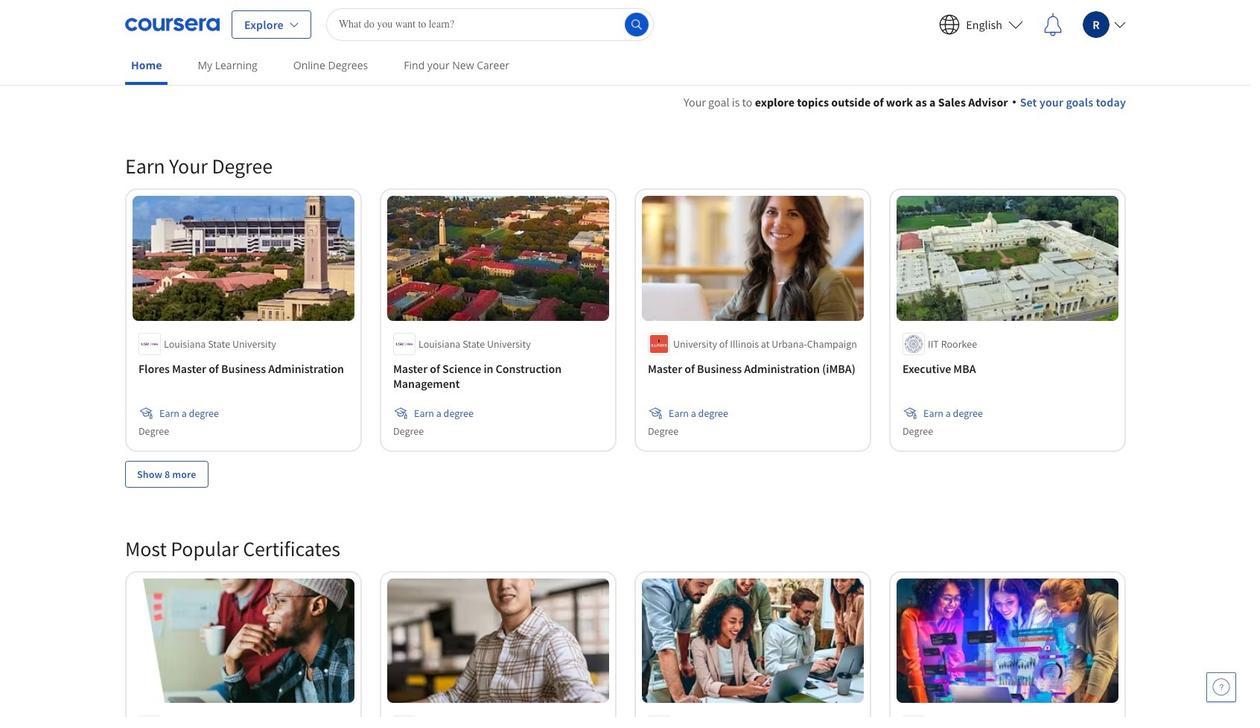 Task type: vqa. For each thing, say whether or not it's contained in the screenshot.
"Earn Your Degree Collection" Element
yes



Task type: describe. For each thing, give the bounding box(es) containing it.
What do you want to learn? text field
[[326, 8, 654, 41]]

help center image
[[1212, 678, 1230, 696]]

coursera image
[[125, 12, 220, 36]]



Task type: locate. For each thing, give the bounding box(es) containing it.
earn your degree collection element
[[116, 129, 1135, 511]]

None search field
[[326, 8, 654, 41]]

main content
[[0, 75, 1251, 717]]

most popular certificates collection element
[[116, 511, 1135, 717]]



